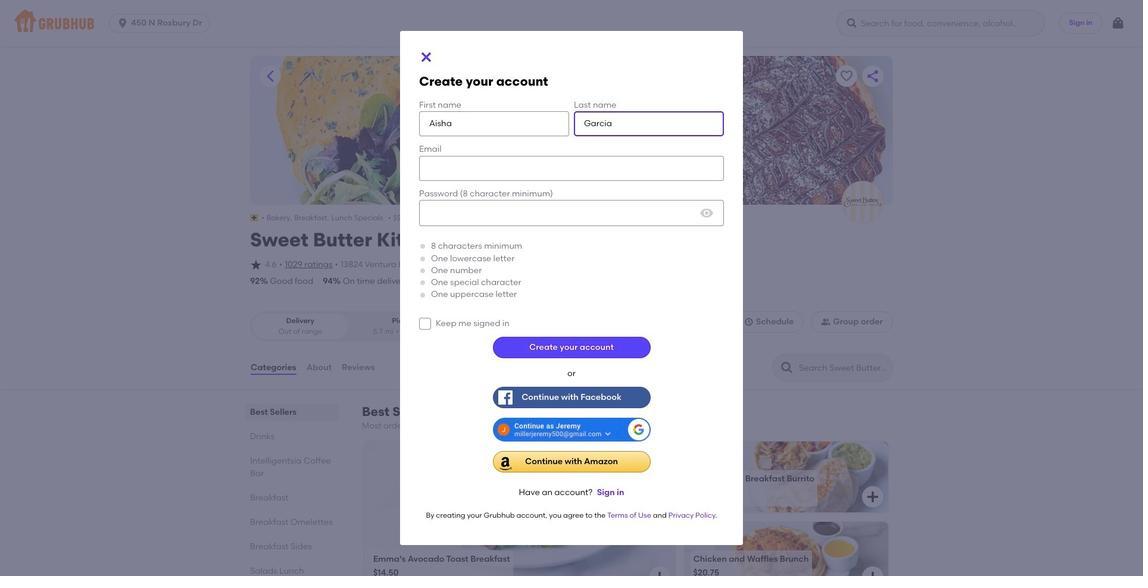 Task type: vqa. For each thing, say whether or not it's contained in the screenshot.
the rightmost svg image
yes



Task type: describe. For each thing, give the bounding box(es) containing it.
people icon image
[[822, 318, 831, 327]]

main navigation navigation
[[0, 0, 1144, 46]]

share icon image
[[866, 69, 880, 83]]

svg image inside main navigation navigation
[[1112, 16, 1126, 30]]

search icon image
[[780, 361, 795, 375]]



Task type: locate. For each thing, give the bounding box(es) containing it.
None email field
[[419, 156, 724, 181]]

None text field
[[574, 111, 724, 137]]

svg image
[[117, 17, 129, 29], [846, 17, 858, 29], [700, 206, 714, 221], [250, 259, 262, 271], [422, 320, 429, 327], [653, 571, 667, 577], [866, 571, 880, 577]]

None password field
[[419, 200, 724, 227]]

svg image
[[1112, 16, 1126, 30], [419, 50, 434, 65], [744, 318, 754, 327], [866, 490, 880, 505]]

Search Sweet Butter Kitchen search field
[[798, 363, 889, 374]]

None text field
[[419, 111, 570, 137]]

caret left icon image
[[263, 69, 278, 83]]

option group
[[250, 312, 455, 342]]

subscription pass image
[[250, 215, 259, 222]]



